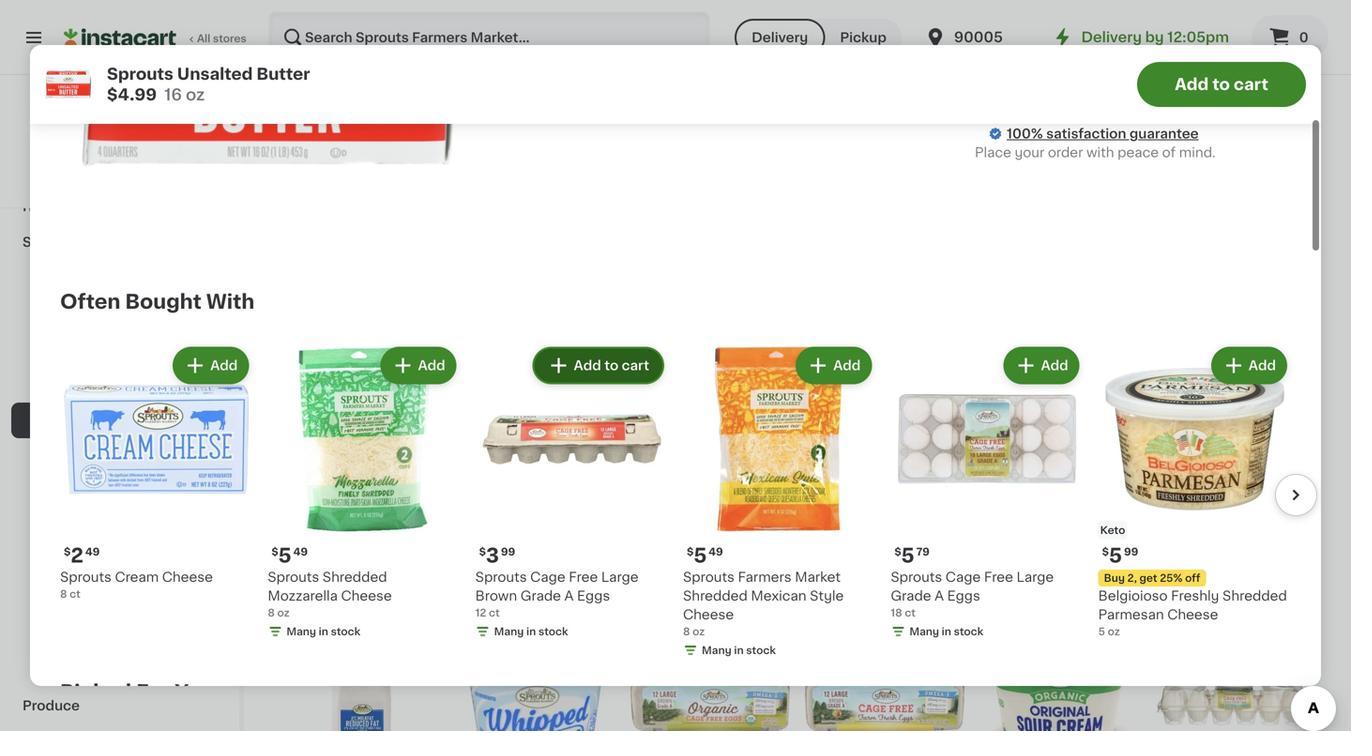 Task type: describe. For each thing, give the bounding box(es) containing it.
market for sprouts farmers market
[[153, 140, 201, 153]]

$ 5 49 for sprouts shredded mozzarella cheese
[[272, 546, 308, 565]]

4
[[292, 516, 306, 536]]

order inside button
[[1214, 79, 1250, 92]]

grade inside sprouts cage free large grade aa white eggs 12 ct
[[497, 559, 537, 573]]

cage for a
[[946, 571, 981, 584]]

stock for sprouts unsalted butter
[[345, 578, 374, 588]]

in for sprouts unsalted butter
[[333, 578, 342, 588]]

ct inside sprouts organic cage free large grade a brown eggs 18 ct
[[819, 597, 830, 607]]

8 inside sprouts shredded mozzarella cheese 8 oz
[[268, 608, 275, 618]]

cheese inside sprouts shredded mozzarella cheese 8 oz
[[341, 589, 392, 602]]

$ 5 79
[[895, 546, 930, 565]]

style
[[810, 589, 844, 602]]

sprouts cream cheese 8 ct
[[60, 571, 213, 599]]

off
[[1186, 573, 1201, 583]]

add button for 12 ct
[[538, 352, 610, 386]]

delivery for delivery by 12:05pm
[[1082, 31, 1142, 44]]

100% satisfaction guarantee
[[1007, 127, 1199, 140]]

sprouts farmers market logo image
[[102, 98, 138, 133]]

vitamins
[[34, 485, 91, 498]]

$ 3 99
[[479, 546, 516, 565]]

stores
[[213, 33, 247, 44]]

farmers for sprouts farmers market
[[95, 140, 150, 153]]

brown inside sprouts organic cage free large grade a brown eggs 18 ct
[[805, 578, 847, 591]]

lists link
[[11, 121, 228, 159]]

dairy & eggs link
[[11, 403, 228, 438]]

produce
[[23, 699, 80, 712]]

grocery link
[[11, 367, 228, 403]]

eggs inside the "sprouts cage free large grade a eggs 18 ct"
[[948, 589, 981, 602]]

& for vitamins
[[94, 485, 105, 498]]

again
[[95, 96, 132, 109]]

sprouts for sprouts unsalted butter 16 oz
[[282, 541, 333, 554]]

all stores
[[197, 33, 247, 44]]

picked
[[60, 682, 132, 702]]

12:05pm
[[1168, 31, 1230, 44]]

in for sprouts cage free large brown grade a eggs
[[527, 626, 536, 637]]

grocery
[[34, 378, 88, 391]]

many in stock inside many in stock button
[[999, 578, 1073, 588]]

0 horizontal spatial add to cart button
[[535, 349, 663, 383]]

$ for sprouts cage free large grade a eggs
[[895, 547, 902, 557]]

delivery by 12:05pm link
[[1052, 26, 1230, 49]]

$ 2 49
[[64, 546, 100, 565]]

100% satisfaction guarantee link
[[1007, 124, 1199, 143]]

8 inside sprouts farmers market shredded mexican style cheese 8 oz
[[683, 626, 690, 637]]

$4.59 element
[[980, 513, 1140, 538]]

place your order with peace of mind.
[[975, 146, 1216, 159]]

shredded inside belgioioso freshly shredded parmesan cheese 5 oz
[[1223, 589, 1288, 602]]

99 for 6
[[831, 517, 846, 527]]

8 ct
[[1155, 559, 1175, 569]]

meat
[[34, 307, 68, 320]]

eggs inside sprouts cage free large grade aa white eggs 12 ct
[[456, 578, 489, 591]]

grade inside sprouts cage free large brown grade a eggs 12 ct
[[521, 589, 561, 602]]

5 for buy 2, get 25% off
[[1110, 546, 1123, 565]]

buy it again link
[[11, 84, 228, 121]]

cheese inside belgioioso freshly shredded parmesan cheese 5 oz
[[1168, 608, 1219, 621]]

frozen foods
[[34, 592, 123, 605]]

$ 6 99
[[809, 516, 846, 536]]

$ for sprouts organic cage free large grade a brown eggs
[[809, 517, 816, 527]]

many in stock for sprouts farmers market shredded mexican style cheese
[[702, 645, 776, 655]]

ct inside sprouts cage free large grade aa white eggs 12 ct
[[470, 597, 481, 607]]

4 99
[[292, 516, 322, 536]]

cage for aa
[[511, 541, 546, 554]]

0 vertical spatial to
[[1213, 77, 1231, 92]]

sprouts brands link
[[11, 224, 228, 260]]

often bought with
[[60, 292, 255, 312]]

many inside button
[[999, 578, 1028, 588]]

oz inside belgioioso freshly shredded parmesan cheese 5 oz
[[1108, 626, 1121, 637]]

oz inside sprouts farmers market shredded mexican style cheese 8 oz
[[693, 626, 705, 637]]

sprouts farmers market shredded mexican style cheese 8 oz
[[683, 571, 844, 637]]

seafood
[[85, 307, 140, 320]]

add button for sprouts unsalted butter
[[363, 352, 436, 386]]

sprouts shredded mozzarella cheese 8 oz
[[268, 571, 392, 618]]

in for sprouts farmers market shredded mexican style cheese
[[734, 645, 744, 655]]

prices
[[139, 162, 172, 172]]

add button for sprouts cage free large grade a eggs
[[1006, 349, 1078, 383]]

many for sprouts shredded mozzarella cheese
[[287, 626, 316, 637]]

$ for buy 2, get 25% off
[[1103, 547, 1110, 557]]

0 button
[[1252, 15, 1329, 60]]

item carousel region
[[34, 336, 1318, 673]]

in for sprouts cage free large grade a eggs
[[942, 626, 952, 637]]

by
[[1146, 31, 1164, 44]]

free inside sprouts organic cage free large grade a brown eggs 18 ct
[[805, 559, 835, 573]]

nsored
[[1246, 686, 1292, 699]]

18 inside sprouts organic cage free large grade a brown eggs 18 ct
[[805, 597, 817, 607]]

get
[[1140, 573, 1158, 583]]

butter for sprouts unsalted butter 16 oz
[[399, 541, 440, 554]]

product group containing 4
[[282, 346, 441, 594]]

8 inside sprouts cream cheese 8 ct
[[60, 589, 67, 599]]

spo
[[1220, 686, 1246, 699]]

free for grade
[[569, 571, 598, 584]]

90005
[[954, 31, 1003, 44]]

many for sprouts cage free large brown grade a eggs
[[494, 626, 524, 637]]

white
[[563, 559, 601, 573]]

sprouts cage free large brown grade a eggs 12 ct
[[476, 571, 639, 618]]

body
[[108, 485, 143, 498]]

stock for sprouts cage free large brown grade a eggs
[[539, 626, 568, 637]]

produce link
[[11, 688, 228, 724]]

sprouts half & half
[[631, 541, 757, 554]]

sprouts organic cage free large grade a brown eggs 18 ct
[[805, 541, 951, 607]]

5 for sprouts shredded mozzarella cheese
[[278, 546, 292, 565]]

shredded inside sprouts farmers market shredded mexican style cheese 8 oz
[[683, 589, 748, 602]]

many for sprouts unsalted butter
[[300, 578, 330, 588]]

cream
[[115, 571, 159, 584]]

large for grade
[[602, 571, 639, 584]]

oz inside sprouts shredded mozzarella cheese 8 oz
[[277, 608, 290, 618]]

coffee link
[[11, 545, 228, 581]]

dairy & eggs
[[34, 414, 119, 427]]

all
[[197, 33, 210, 44]]

farmers for sprouts farmers market shredded mexican style cheese 8 oz
[[738, 571, 792, 584]]

product group containing 2
[[60, 343, 253, 602]]

$2.49 element
[[1155, 513, 1314, 538]]

sprouts cage free large grade a eggs 18 ct
[[891, 571, 1054, 618]]

stock inside button
[[1043, 578, 1073, 588]]

mind.
[[1180, 146, 1216, 159]]

spo nsored
[[1220, 686, 1292, 699]]

1 horizontal spatial add to cart
[[1175, 77, 1269, 92]]

$4.99 element
[[1155, 213, 1314, 237]]

3
[[486, 546, 499, 565]]

sprouts for sprouts shredded mozzarella cheese 8 oz
[[268, 571, 319, 584]]

49 for sprouts cream cheese
[[85, 547, 100, 557]]

pickup button
[[825, 19, 902, 56]]

pickup
[[840, 31, 887, 44]]

everyday
[[56, 162, 106, 172]]

bought
[[125, 292, 202, 312]]

add to cart inside item carousel region
[[574, 359, 650, 372]]

often
[[60, 292, 121, 312]]

frozen
[[34, 592, 78, 605]]

ct inside the "sprouts cage free large grade a eggs 18 ct"
[[905, 608, 916, 618]]

large inside sprouts organic cage free large grade a brown eggs 18 ct
[[838, 559, 875, 573]]

5 for sprouts cage free large grade a eggs
[[902, 546, 915, 565]]

delivery by 12:05pm
[[1082, 31, 1230, 44]]

& for dairy
[[72, 414, 83, 427]]

care
[[146, 485, 178, 498]]

buy 2, get 25% off
[[1104, 573, 1201, 583]]

your
[[1015, 146, 1045, 159]]

2
[[71, 546, 83, 565]]

freshly
[[1172, 589, 1220, 602]]

sprouts farmers market link
[[38, 98, 201, 156]]

lists
[[53, 133, 85, 146]]

& for meat
[[71, 307, 82, 320]]

0
[[1300, 31, 1309, 44]]

16 inside sprouts unsalted butter 16 oz
[[282, 559, 293, 569]]

0 horizontal spatial organic
[[807, 495, 850, 505]]

brands
[[79, 236, 127, 249]]

add button for 8 ct
[[1236, 352, 1309, 386]]



Task type: locate. For each thing, give the bounding box(es) containing it.
99 inside the $ 6 99
[[831, 517, 846, 527]]

0 horizontal spatial 12
[[456, 597, 467, 607]]

sprouts for sprouts half & half
[[631, 541, 682, 554]]

8 down coffee
[[60, 589, 67, 599]]

shredded down sprouts unsalted butter 16 oz
[[323, 571, 387, 584]]

sprouts up sprouts cage free large brown grade a eggs 12 ct
[[456, 541, 508, 554]]

mozzarella
[[268, 589, 338, 602]]

$ for sprouts farmers market shredded mexican style cheese
[[687, 547, 694, 557]]

delivery button
[[735, 19, 825, 56]]

0 horizontal spatial butter
[[257, 66, 310, 82]]

unsalted
[[177, 66, 253, 82], [336, 541, 395, 554]]

in inside many in stock button
[[1031, 578, 1041, 588]]

delivery for delivery
[[752, 31, 808, 44]]

grade down the "aa"
[[521, 589, 561, 602]]

$ 5 49 for sprouts farmers market shredded mexican style cheese
[[687, 546, 723, 565]]

0 horizontal spatial 49
[[85, 547, 100, 557]]

99
[[308, 517, 322, 527], [831, 517, 846, 527], [501, 547, 516, 557], [1124, 547, 1139, 557]]

1 horizontal spatial organic
[[860, 541, 913, 554]]

of
[[1163, 146, 1176, 159]]

0 horizontal spatial delivery
[[752, 31, 808, 44]]

0 horizontal spatial brown
[[476, 589, 517, 602]]

cage inside the "sprouts cage free large grade a eggs 18 ct"
[[946, 571, 981, 584]]

large up style
[[838, 559, 875, 573]]

stock down $4.59 element
[[1043, 578, 1073, 588]]

sprouts down the sprouts half & half
[[683, 571, 735, 584]]

sprouts inside sprouts cage free large grade aa white eggs 12 ct
[[456, 541, 508, 554]]

0 horizontal spatial buy
[[53, 96, 79, 109]]

8 ct button
[[1155, 346, 1314, 572]]

large inside sprouts cage free large grade aa white eggs 12 ct
[[456, 559, 493, 573]]

0 horizontal spatial farmers
[[95, 140, 150, 153]]

recipes link
[[11, 189, 228, 224]]

2 $ 5 49 from the left
[[272, 546, 308, 565]]

5 down $3.99 element
[[694, 546, 707, 565]]

unsalted up sprouts shredded mozzarella cheese 8 oz
[[336, 541, 395, 554]]

1 vertical spatial add to cart button
[[535, 349, 663, 383]]

0 horizontal spatial a
[[565, 589, 574, 602]]

many in stock for sprouts cage free large grade a eggs
[[910, 626, 984, 637]]

unsalted inside sprouts unsalted butter 16 oz
[[336, 541, 395, 554]]

49 down 4
[[293, 547, 308, 557]]

1 horizontal spatial buy
[[1104, 573, 1125, 583]]

99 inside '$ 3 99'
[[501, 547, 516, 557]]

1 vertical spatial cart
[[622, 359, 650, 372]]

product group containing 3
[[476, 343, 668, 643]]

delivery inside button
[[752, 31, 808, 44]]

1 vertical spatial 18
[[891, 608, 903, 618]]

vitamins & body care
[[34, 485, 178, 498]]

12
[[456, 597, 467, 607], [476, 608, 487, 618]]

stock
[[345, 578, 374, 588], [1043, 578, 1073, 588], [331, 626, 361, 637], [539, 626, 568, 637], [954, 626, 984, 637], [746, 645, 776, 655]]

1 vertical spatial 12
[[476, 608, 487, 618]]

18 inside the "sprouts cage free large grade a eggs 18 ct"
[[891, 608, 903, 618]]

cage inside sprouts organic cage free large grade a brown eggs 18 ct
[[916, 541, 951, 554]]

free down $4.59 element
[[985, 571, 1014, 584]]

$ 5 49 down $3.99 element
[[687, 546, 723, 565]]

5 for sprouts farmers market shredded mexican style cheese
[[694, 546, 707, 565]]

unsalted for 16
[[177, 66, 253, 82]]

49 for sprouts shredded mozzarella cheese
[[293, 547, 308, 557]]

1 horizontal spatial $ 5 49
[[687, 546, 723, 565]]

1 horizontal spatial half
[[730, 541, 757, 554]]

to inside product group
[[605, 359, 619, 372]]

in down sprouts unsalted butter 16 oz
[[333, 578, 342, 588]]

99 inside 4 99
[[308, 517, 322, 527]]

many down $4.59 element
[[999, 578, 1028, 588]]

2 half from the left
[[730, 541, 757, 554]]

0 horizontal spatial market
[[153, 140, 201, 153]]

49 inside "$ 2 49"
[[85, 547, 100, 557]]

1 vertical spatial buy
[[1104, 573, 1125, 583]]

$ 5 49 down 4
[[272, 546, 308, 565]]

sprouts up everyday
[[38, 140, 92, 153]]

many in stock for sprouts cage free large brown grade a eggs
[[494, 626, 568, 637]]

0 horizontal spatial half
[[686, 541, 713, 554]]

with
[[206, 292, 255, 312]]

sprouts for sprouts farmers market shredded mexican style cheese 8 oz
[[683, 571, 735, 584]]

16 up the mozzarella
[[282, 559, 293, 569]]

buy inside item carousel region
[[1104, 573, 1125, 583]]

12 for grade
[[456, 597, 467, 607]]

free inside sprouts cage free large grade aa white eggs 12 ct
[[550, 541, 579, 554]]

grade inside sprouts organic cage free large grade a brown eggs 18 ct
[[879, 559, 919, 573]]

free right the "aa"
[[569, 571, 598, 584]]

ct inside sprouts cage free large brown grade a eggs 12 ct
[[489, 608, 500, 618]]

grade down 79 at right
[[879, 559, 919, 573]]

1 horizontal spatial butter
[[399, 541, 440, 554]]

8
[[1155, 559, 1162, 569], [60, 589, 67, 599], [268, 608, 275, 618], [683, 626, 690, 637]]

stock down sprouts shredded mozzarella cheese 8 oz
[[331, 626, 361, 637]]

1 horizontal spatial 18
[[891, 608, 903, 618]]

brown
[[805, 578, 847, 591], [476, 589, 517, 602]]

oz down parmesan
[[1108, 626, 1121, 637]]

eggs
[[86, 414, 119, 427], [456, 578, 489, 591], [850, 578, 883, 591], [577, 589, 610, 602], [948, 589, 981, 602]]

free up style
[[805, 559, 835, 573]]

$ inside the $ 5 99
[[1103, 547, 1110, 557]]

stock down sprouts farmers market shredded mexican style cheese 8 oz
[[746, 645, 776, 655]]

in down the "sprouts cage free large grade a eggs 18 ct"
[[942, 626, 952, 637]]

organic up the $ 6 99
[[807, 495, 850, 505]]

buy for buy it again
[[53, 96, 79, 109]]

& right dairy
[[72, 414, 83, 427]]

many down sprouts farmers market shredded mexican style cheese 8 oz
[[702, 645, 732, 655]]

shredded down the sprouts half & half
[[683, 589, 748, 602]]

market inside sprouts farmers market shredded mexican style cheese 8 oz
[[795, 571, 841, 584]]

many in stock down sprouts unsalted butter 16 oz
[[300, 578, 374, 588]]

8 inside button
[[1155, 559, 1162, 569]]

many in stock down sprouts farmers market shredded mexican style cheese 8 oz
[[702, 645, 776, 655]]

brown inside sprouts cage free large brown grade a eggs 12 ct
[[476, 589, 517, 602]]

1 half from the left
[[686, 541, 713, 554]]

3 49 from the left
[[293, 547, 308, 557]]

0 horizontal spatial cart
[[622, 359, 650, 372]]

many in stock button
[[980, 346, 1140, 594]]

sprouts for sprouts organic cage free large grade a brown eggs 18 ct
[[805, 541, 857, 554]]

in
[[333, 578, 342, 588], [1031, 578, 1041, 588], [319, 626, 328, 637], [527, 626, 536, 637], [942, 626, 952, 637], [734, 645, 744, 655]]

0 vertical spatial 16
[[164, 87, 182, 103]]

recipes
[[23, 200, 78, 213]]

1 vertical spatial butter
[[399, 541, 440, 554]]

cheese down sprouts unsalted butter 16 oz
[[341, 589, 392, 602]]

1 horizontal spatial unsalted
[[336, 541, 395, 554]]

ct inside button
[[1164, 559, 1175, 569]]

$ up the frozen foods
[[64, 547, 71, 557]]

many for sprouts farmers market shredded mexican style cheese
[[702, 645, 732, 655]]

sprouts cage free large grade aa white eggs 12 ct
[[456, 541, 601, 607]]

vitamins & body care link
[[11, 474, 228, 510]]

5
[[694, 546, 707, 565], [278, 546, 292, 565], [902, 546, 915, 565], [1110, 546, 1123, 565], [1099, 626, 1106, 637]]

$4.99
[[107, 87, 157, 103]]

0 vertical spatial market
[[153, 140, 201, 153]]

8 down the mozzarella
[[268, 608, 275, 618]]

1 horizontal spatial order
[[1214, 79, 1250, 92]]

1 horizontal spatial brown
[[805, 578, 847, 591]]

many in stock for sprouts shredded mozzarella cheese
[[287, 626, 361, 637]]

cheese down freshly
[[1168, 608, 1219, 621]]

in down $4.59 element
[[1031, 578, 1041, 588]]

buy for buy 2, get 25% off
[[1104, 573, 1125, 583]]

ct right mexican
[[819, 597, 830, 607]]

oz down all
[[186, 87, 205, 103]]

service type group
[[735, 19, 902, 56]]

add button for belgioioso freshly shredded parmesan cheese
[[1213, 349, 1286, 383]]

add button for sprouts farmers market shredded mexican style cheese
[[798, 349, 870, 383]]

0 vertical spatial 18
[[805, 597, 817, 607]]

1 horizontal spatial to
[[1213, 77, 1231, 92]]

1 horizontal spatial 12
[[476, 608, 487, 618]]

sprouts inside the "sprouts cage free large grade a eggs 18 ct"
[[891, 571, 943, 584]]

stock down sprouts unsalted butter 16 oz
[[345, 578, 374, 588]]

large for a
[[1017, 571, 1054, 584]]

parmesan
[[1099, 608, 1165, 621]]

brown down the $ 6 99
[[805, 578, 847, 591]]

buy
[[53, 96, 79, 109], [1104, 573, 1125, 583]]

$ down $3.99 element
[[687, 547, 694, 557]]

buy left 'it'
[[53, 96, 79, 109]]

cage inside sprouts cage free large brown grade a eggs 12 ct
[[530, 571, 566, 584]]

$ inside '$ 3 99'
[[479, 547, 486, 557]]

add button for sprouts shredded mozzarella cheese
[[382, 349, 455, 383]]

cheese inside sprouts cream cheese 8 ct
[[162, 571, 213, 584]]

0 vertical spatial butter
[[257, 66, 310, 82]]

delivery left by
[[1082, 31, 1142, 44]]

all stores link
[[64, 11, 248, 64]]

$ inside "$ 2 49"
[[64, 547, 71, 557]]

many in stock for sprouts unsalted butter
[[300, 578, 374, 588]]

free inside the "sprouts cage free large grade a eggs 18 ct"
[[985, 571, 1014, 584]]

many
[[300, 578, 330, 588], [999, 578, 1028, 588], [287, 626, 316, 637], [494, 626, 524, 637], [910, 626, 940, 637], [702, 645, 732, 655]]

satisfaction
[[1047, 127, 1127, 140]]

a for free
[[565, 589, 574, 602]]

sprouts down the $ 6 99
[[805, 541, 857, 554]]

1 vertical spatial market
[[795, 571, 841, 584]]

sprouts inside sprouts unsalted butter $4.99 16 oz
[[107, 66, 174, 82]]

0 vertical spatial unsalted
[[177, 66, 253, 82]]

&
[[71, 307, 82, 320], [72, 414, 83, 427], [94, 485, 105, 498], [716, 541, 727, 554]]

large down $4.59 element
[[1017, 571, 1054, 584]]

farmers up mexican
[[738, 571, 792, 584]]

6
[[816, 516, 830, 536]]

auto-
[[1175, 79, 1214, 92]]

foods
[[81, 592, 123, 605]]

grade down "$ 5 79" on the right of the page
[[891, 589, 932, 602]]

oz down the mozzarella
[[277, 608, 290, 618]]

organic inside sprouts organic cage free large grade a brown eggs 18 ct
[[860, 541, 913, 554]]

$ 5 49
[[687, 546, 723, 565], [272, 546, 308, 565]]

unsalted down all stores
[[177, 66, 253, 82]]

stock down sprouts cage free large brown grade a eggs 12 ct
[[539, 626, 568, 637]]

ct down sprouts cage free large grade aa white eggs 12 ct
[[489, 608, 500, 618]]

0 horizontal spatial 18
[[805, 597, 817, 607]]

0 vertical spatial organic
[[807, 495, 850, 505]]

1 vertical spatial farmers
[[738, 571, 792, 584]]

add to cart
[[1175, 77, 1269, 92], [574, 359, 650, 372]]

unsalted inside sprouts unsalted butter $4.99 16 oz
[[177, 66, 253, 82]]

grade inside the "sprouts cage free large grade a eggs 18 ct"
[[891, 589, 932, 602]]

meat & seafood link
[[11, 296, 228, 331]]

sprouts for sprouts cage free large grade aa white eggs 12 ct
[[456, 541, 508, 554]]

picked for you
[[60, 682, 214, 702]]

shredded inside sprouts shredded mozzarella cheese 8 oz
[[323, 571, 387, 584]]

18 down sprouts organic cage free large grade a brown eggs 18 ct
[[891, 608, 903, 618]]

5 inside belgioioso freshly shredded parmesan cheese 5 oz
[[1099, 626, 1106, 637]]

12 for brown
[[476, 608, 487, 618]]

free for a
[[985, 571, 1014, 584]]

ct inside sprouts cream cheese 8 ct
[[70, 589, 81, 599]]

place
[[975, 146, 1012, 159]]

0 horizontal spatial order
[[1048, 146, 1084, 159]]

coffee
[[34, 557, 79, 570]]

large inside sprouts cage free large brown grade a eggs 12 ct
[[602, 571, 639, 584]]

1 horizontal spatial 49
[[293, 547, 308, 557]]

large inside the "sprouts cage free large grade a eggs 18 ct"
[[1017, 571, 1054, 584]]

farmers
[[95, 140, 150, 153], [738, 571, 792, 584]]

ct up the 25%
[[1164, 559, 1175, 569]]

$3.99 element
[[631, 513, 790, 538]]

it
[[82, 96, 92, 109]]

in down sprouts farmers market shredded mexican style cheese 8 oz
[[734, 645, 744, 655]]

1 vertical spatial 16
[[282, 559, 293, 569]]

instacart logo image
[[64, 26, 176, 49]]

2 horizontal spatial a
[[935, 589, 944, 602]]

0 vertical spatial buy
[[53, 96, 79, 109]]

many for sprouts cage free large grade a eggs
[[910, 626, 940, 637]]

in for sprouts shredded mozzarella cheese
[[319, 626, 328, 637]]

1 vertical spatial to
[[605, 359, 619, 372]]

large left the "aa"
[[456, 559, 493, 573]]

free inside sprouts cage free large brown grade a eggs 12 ct
[[569, 571, 598, 584]]

99 right 3
[[501, 547, 516, 557]]

sprouts half & half button
[[631, 346, 790, 572]]

sprouts down 4 99
[[282, 541, 333, 554]]

79
[[917, 547, 930, 557]]

sprouts for sprouts cage free large grade a eggs 18 ct
[[891, 571, 943, 584]]

many down the mozzarella
[[287, 626, 316, 637]]

25%
[[1160, 573, 1183, 583]]

sprouts unsalted butter $4.99 16 oz
[[107, 66, 310, 103]]

shredded right freshly
[[1223, 589, 1288, 602]]

a inside sprouts organic cage free large grade a brown eggs 18 ct
[[922, 559, 932, 573]]

& inside sprouts half & half button
[[716, 541, 727, 554]]

1 horizontal spatial a
[[922, 559, 932, 573]]

0 horizontal spatial $ 5 49
[[272, 546, 308, 565]]

16 right '$4.99'
[[164, 87, 182, 103]]

sprouts inside sprouts cream cheese 8 ct
[[60, 571, 112, 584]]

product group
[[980, 46, 1140, 290], [1155, 46, 1314, 294], [60, 343, 253, 602], [268, 343, 461, 643], [476, 343, 668, 643], [683, 343, 876, 662], [891, 343, 1084, 643], [1099, 343, 1292, 639], [282, 346, 441, 594], [456, 346, 616, 609], [631, 346, 790, 572], [980, 346, 1140, 594], [1155, 346, 1314, 572], [456, 624, 616, 731], [631, 624, 790, 731], [805, 624, 965, 731], [980, 624, 1140, 731]]

everyday store prices link
[[56, 160, 183, 175]]

100%
[[1007, 127, 1043, 140]]

butter inside sprouts unsalted butter $4.99 16 oz
[[257, 66, 310, 82]]

sprouts inside sprouts unsalted butter 16 oz
[[282, 541, 333, 554]]

sprouts inside button
[[631, 541, 682, 554]]

eggs inside 'link'
[[86, 414, 119, 427]]

sprouts
[[107, 66, 174, 82], [38, 140, 92, 153], [23, 236, 76, 249], [282, 541, 333, 554], [456, 541, 508, 554], [631, 541, 682, 554], [805, 541, 857, 554], [60, 571, 112, 584], [683, 571, 735, 584], [268, 571, 319, 584], [476, 571, 527, 584], [891, 571, 943, 584]]

$ down keto
[[1103, 547, 1110, 557]]

0 vertical spatial farmers
[[95, 140, 150, 153]]

shredded
[[323, 571, 387, 584], [683, 589, 748, 602], [1223, 589, 1288, 602]]

99 inside the $ 5 99
[[1124, 547, 1139, 557]]

ct down sprouts organic cage free large grade a brown eggs 18 ct
[[905, 608, 916, 618]]

0 vertical spatial cart
[[1234, 77, 1269, 92]]

& left body
[[94, 485, 105, 498]]

oz inside sprouts unsalted butter $4.99 16 oz
[[186, 87, 205, 103]]

with
[[1087, 146, 1115, 159]]

0 vertical spatial 12
[[456, 597, 467, 607]]

99 up 2,
[[1124, 547, 1139, 557]]

cart inside item carousel region
[[622, 359, 650, 372]]

a inside the "sprouts cage free large grade a eggs 18 ct"
[[935, 589, 944, 602]]

buy it again
[[53, 96, 132, 109]]

ct down '$ 3 99' at the left of page
[[470, 597, 481, 607]]

market
[[153, 140, 201, 153], [795, 571, 841, 584]]

buy left 2,
[[1104, 573, 1125, 583]]

& inside "meat & seafood" link
[[71, 307, 82, 320]]

8 up buy 2, get 25% off
[[1155, 559, 1162, 569]]

many in stock down sprouts shredded mozzarella cheese 8 oz
[[287, 626, 361, 637]]

a for cage
[[922, 559, 932, 573]]

free
[[550, 541, 579, 554], [805, 559, 835, 573], [569, 571, 598, 584], [985, 571, 1014, 584]]

stock for sprouts farmers market shredded mexican style cheese
[[746, 645, 776, 655]]

1 horizontal spatial market
[[795, 571, 841, 584]]

ct
[[1164, 559, 1175, 569], [70, 589, 81, 599], [470, 597, 481, 607], [819, 597, 830, 607], [489, 608, 500, 618], [905, 608, 916, 618]]

dairy
[[34, 414, 69, 427]]

0 vertical spatial add to cart button
[[1138, 62, 1307, 107]]

sprouts inside sprouts farmers market shredded mexican style cheese 8 oz
[[683, 571, 735, 584]]

cheese down the sprouts half & half
[[683, 608, 734, 621]]

unsalted for oz
[[336, 541, 395, 554]]

$ up style
[[809, 517, 816, 527]]

1 horizontal spatial add to cart button
[[1138, 62, 1307, 107]]

cheese inside sprouts farmers market shredded mexican style cheese 8 oz
[[683, 608, 734, 621]]

$ for sprouts shredded mozzarella cheese
[[272, 547, 278, 557]]

store
[[109, 162, 136, 172]]

1 $ 5 49 from the left
[[687, 546, 723, 565]]

eggs inside sprouts organic cage free large grade a brown eggs 18 ct
[[850, 578, 883, 591]]

aa
[[541, 559, 559, 573]]

1 horizontal spatial farmers
[[738, 571, 792, 584]]

delivery left pickup
[[752, 31, 808, 44]]

to
[[1213, 77, 1231, 92], [605, 359, 619, 372]]

everyday store prices
[[56, 162, 172, 172]]

auto-order button
[[1148, 74, 1250, 97]]

a inside sprouts cage free large brown grade a eggs 12 ct
[[565, 589, 574, 602]]

1 horizontal spatial delivery
[[1082, 31, 1142, 44]]

large
[[456, 559, 493, 573], [838, 559, 875, 573], [602, 571, 639, 584], [1017, 571, 1054, 584]]

stock for sprouts shredded mozzarella cheese
[[331, 626, 361, 637]]

2 49 from the left
[[709, 547, 723, 557]]

90005 button
[[924, 11, 1037, 64]]

sprouts down recipes
[[23, 236, 76, 249]]

1 vertical spatial order
[[1048, 146, 1084, 159]]

$ inside the $ 6 99
[[809, 517, 816, 527]]

2,
[[1128, 573, 1138, 583]]

add button for sprouts cream cheese
[[175, 349, 247, 383]]

sprouts inside sprouts shredded mozzarella cheese 8 oz
[[268, 571, 319, 584]]

$ left 79 at right
[[895, 547, 902, 557]]

market up style
[[795, 571, 841, 584]]

oz inside sprouts unsalted butter 16 oz
[[296, 559, 308, 569]]

1 49 from the left
[[85, 547, 100, 557]]

5 down parmesan
[[1099, 626, 1106, 637]]

oz up the mozzarella
[[296, 559, 308, 569]]

12 inside sprouts cage free large brown grade a eggs 12 ct
[[476, 608, 487, 618]]

cage
[[511, 541, 546, 554], [916, 541, 951, 554], [530, 571, 566, 584], [946, 571, 981, 584]]

8 down the sprouts half & half
[[683, 626, 690, 637]]

stock down the "sprouts cage free large grade a eggs 18 ct"
[[954, 626, 984, 637]]

order down "12:05pm"
[[1214, 79, 1250, 92]]

1 horizontal spatial 16
[[282, 559, 293, 569]]

brown down '$ 3 99' at the left of page
[[476, 589, 517, 602]]

1 vertical spatial organic
[[860, 541, 913, 554]]

1 vertical spatial add to cart
[[574, 359, 650, 372]]

None search field
[[268, 11, 711, 64]]

sprouts inside sprouts organic cage free large grade a brown eggs 18 ct
[[805, 541, 857, 554]]

2 horizontal spatial 49
[[709, 547, 723, 557]]

12 inside sprouts cage free large grade aa white eggs 12 ct
[[456, 597, 467, 607]]

0 vertical spatial order
[[1214, 79, 1250, 92]]

1 vertical spatial unsalted
[[336, 541, 395, 554]]

0 horizontal spatial shredded
[[323, 571, 387, 584]]

sprouts for sprouts cream cheese 8 ct
[[60, 571, 112, 584]]

organic left 79 at right
[[860, 541, 913, 554]]

99 for 3
[[501, 547, 516, 557]]

49 for sprouts farmers market shredded mexican style cheese
[[709, 547, 723, 557]]

sprouts for sprouts farmers market
[[38, 140, 92, 153]]

99 right 6
[[831, 517, 846, 527]]

49 right 2
[[85, 547, 100, 557]]

16 inside sprouts unsalted butter $4.99 16 oz
[[164, 87, 182, 103]]

49 down $3.99 element
[[709, 547, 723, 557]]

market for sprouts farmers market shredded mexican style cheese 8 oz
[[795, 571, 841, 584]]

many down sprouts cage free large brown grade a eggs 12 ct
[[494, 626, 524, 637]]

$ for sprouts cage free large brown grade a eggs
[[479, 547, 486, 557]]

grade left the "aa"
[[497, 559, 537, 573]]

many up the mozzarella
[[300, 578, 330, 588]]

sprouts down $3.99 element
[[631, 541, 682, 554]]

2 horizontal spatial shredded
[[1223, 589, 1288, 602]]

$ for sprouts cream cheese
[[64, 547, 71, 557]]

mexican
[[751, 589, 807, 602]]

0 vertical spatial add to cart
[[1175, 77, 1269, 92]]

free for aa
[[550, 541, 579, 554]]

eggs inside sprouts cage free large brown grade a eggs 12 ct
[[577, 589, 610, 602]]

$
[[809, 517, 816, 527], [64, 547, 71, 557], [687, 547, 694, 557], [272, 547, 278, 557], [479, 547, 486, 557], [895, 547, 902, 557], [1103, 547, 1110, 557]]

& inside 'vitamins & body care' link
[[94, 485, 105, 498]]

meat & seafood
[[34, 307, 140, 320]]

5 up the mozzarella
[[278, 546, 292, 565]]

sprouts down "$ 2 49"
[[60, 571, 112, 584]]

99 for 5
[[1124, 547, 1139, 557]]

sprouts farmers market
[[38, 140, 201, 153]]

sprouts brands
[[23, 236, 127, 249]]

18
[[805, 597, 817, 607], [891, 608, 903, 618]]

5 left 79 at right
[[902, 546, 915, 565]]

butter for sprouts unsalted butter $4.99 16 oz
[[257, 66, 310, 82]]

organic
[[807, 495, 850, 505], [860, 541, 913, 554]]

$ inside "$ 5 79"
[[895, 547, 902, 557]]

farmers up store
[[95, 140, 150, 153]]

sprouts for sprouts cage free large brown grade a eggs 12 ct
[[476, 571, 527, 584]]

0 horizontal spatial to
[[605, 359, 619, 372]]

5 down keto
[[1110, 546, 1123, 565]]

many in stock down the "sprouts cage free large grade a eggs 18 ct"
[[910, 626, 984, 637]]

$ up sprouts cage free large brown grade a eggs 12 ct
[[479, 547, 486, 557]]

stock for sprouts cage free large grade a eggs
[[954, 626, 984, 637]]

0 horizontal spatial unsalted
[[177, 66, 253, 82]]

farmers inside sprouts farmers market shredded mexican style cheese 8 oz
[[738, 571, 792, 584]]

0 horizontal spatial add to cart
[[574, 359, 650, 372]]

16
[[164, 87, 182, 103], [282, 559, 293, 569]]

large for aa
[[456, 559, 493, 573]]

& right meat
[[71, 307, 82, 320]]

sprouts down '$ 3 99' at the left of page
[[476, 571, 527, 584]]

auto-order
[[1175, 79, 1250, 92]]

butter inside sprouts unsalted butter 16 oz
[[399, 541, 440, 554]]

market up prices
[[153, 140, 201, 153]]

free up the "aa"
[[550, 541, 579, 554]]

cage inside sprouts cage free large grade aa white eggs 12 ct
[[511, 541, 546, 554]]

cage for grade
[[530, 571, 566, 584]]

belgioioso freshly shredded parmesan cheese 5 oz
[[1099, 589, 1288, 637]]

sprouts inside sprouts cage free large brown grade a eggs 12 ct
[[476, 571, 527, 584]]

sprouts for sprouts unsalted butter $4.99 16 oz
[[107, 66, 174, 82]]

1 horizontal spatial cart
[[1234, 77, 1269, 92]]

0 horizontal spatial 16
[[164, 87, 182, 103]]

sprouts unsalted butter 16 oz
[[282, 541, 440, 569]]

& down $3.99 element
[[716, 541, 727, 554]]

in down sprouts cage free large brown grade a eggs 12 ct
[[527, 626, 536, 637]]

sprouts for sprouts brands
[[23, 236, 76, 249]]

add button for sprouts half & half
[[712, 352, 785, 386]]

& inside dairy & eggs 'link'
[[72, 414, 83, 427]]

1 horizontal spatial shredded
[[683, 589, 748, 602]]



Task type: vqa. For each thing, say whether or not it's contained in the screenshot.
soy
no



